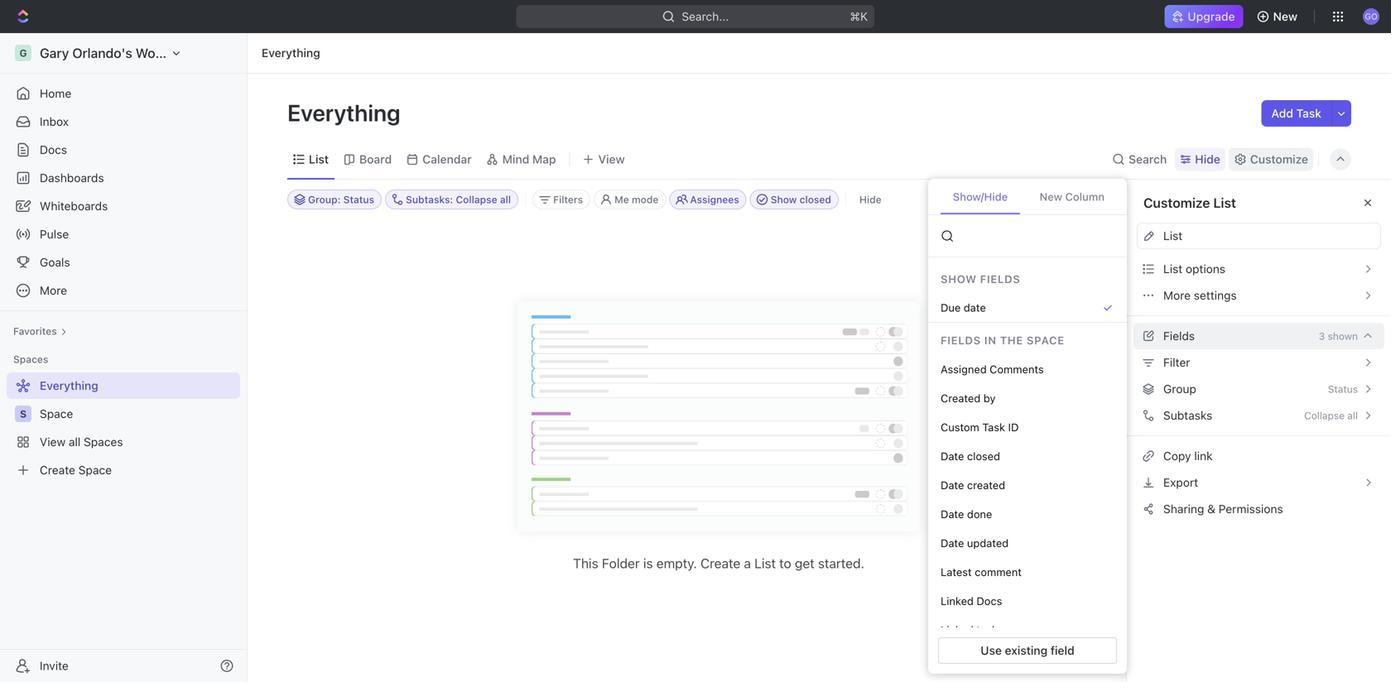 Task type: vqa. For each thing, say whether or not it's contained in the screenshot.
leftmost Status
yes



Task type: locate. For each thing, give the bounding box(es) containing it.
all up create space
[[69, 435, 81, 449]]

task for custom
[[983, 421, 1006, 434]]

collapse right subtasks:
[[456, 194, 498, 205]]

1 horizontal spatial spaces
[[84, 435, 123, 449]]

collapse down are
[[1305, 410, 1346, 422]]

0 horizontal spatial spaces
[[13, 354, 48, 365]]

assignees
[[691, 194, 740, 205], [1201, 196, 1260, 210]]

new inside new column button
[[1040, 191, 1063, 203]]

go button
[[1359, 3, 1385, 30]]

unassigned
[[1236, 293, 1295, 306]]

empty.
[[657, 556, 697, 572]]

2 vertical spatial everything
[[40, 379, 98, 393]]

filters
[[554, 194, 583, 205]]

customize down hide dropdown button
[[1144, 195, 1211, 211]]

linked down latest
[[941, 595, 974, 608]]

all right "select"
[[1372, 268, 1382, 280]]

2 vertical spatial tasks
[[977, 624, 1004, 637]]

list link
[[306, 148, 329, 171]]

select all
[[1340, 268, 1382, 280]]

0 vertical spatial closed
[[800, 194, 832, 205]]

1 horizontal spatial status
[[1329, 384, 1359, 395]]

date down custom
[[941, 450, 965, 463]]

date
[[964, 302, 987, 314]]

4 date from the top
[[941, 537, 965, 550]]

customize up search tasks... text field
[[1251, 152, 1309, 166]]

0 horizontal spatial view
[[40, 435, 66, 449]]

assignees left 'show'
[[691, 194, 740, 205]]

pulse link
[[7, 221, 240, 248]]

1 vertical spatial customize
[[1144, 195, 1211, 211]]

tab list
[[929, 179, 1128, 215]]

tab list containing show/hide
[[929, 179, 1128, 215]]

dashboards link
[[7, 165, 240, 191]]

more for more
[[40, 284, 67, 297]]

more
[[40, 284, 67, 297], [1164, 289, 1191, 302]]

view inside tree
[[40, 435, 66, 449]]

list left options
[[1164, 262, 1183, 276]]

0 horizontal spatial create
[[40, 464, 75, 477]]

tree containing everything
[[7, 373, 240, 484]]

hide inside dropdown button
[[1196, 152, 1221, 166]]

1 vertical spatial closed
[[968, 450, 1001, 463]]

only users with tasks are shown
[[1216, 340, 1366, 351]]

to
[[780, 556, 792, 572]]

everything inside tree
[[40, 379, 98, 393]]

0 vertical spatial collapse
[[456, 194, 498, 205]]

all for collapse all
[[1348, 410, 1359, 422]]

use existing field button
[[939, 638, 1118, 665]]

all inside tree
[[69, 435, 81, 449]]

collapse
[[456, 194, 498, 205], [1305, 410, 1346, 422]]

status right 'group:'
[[344, 194, 375, 205]]

latest
[[941, 566, 972, 579]]

customize button
[[1229, 148, 1314, 171]]

view
[[599, 152, 625, 166], [40, 435, 66, 449]]

more for more settings
[[1164, 289, 1191, 302]]

1 horizontal spatial create
[[701, 556, 741, 572]]

tree
[[7, 373, 240, 484]]

new
[[1274, 10, 1298, 23], [1040, 191, 1063, 203]]

1 linked from the top
[[941, 595, 974, 608]]

1 horizontal spatial tasks
[[1244, 306, 1265, 315]]

0 vertical spatial docs
[[40, 143, 67, 157]]

space down view all spaces
[[78, 464, 112, 477]]

1 horizontal spatial docs
[[977, 595, 1003, 608]]

spaces
[[13, 354, 48, 365], [84, 435, 123, 449]]

1 horizontal spatial task
[[1297, 106, 1322, 120]]

show/hide
[[954, 191, 1009, 203]]

hide right show closed
[[860, 194, 882, 205]]

0 vertical spatial hide
[[1196, 152, 1221, 166]]

create down view all spaces
[[40, 464, 75, 477]]

assignees inside button
[[691, 194, 740, 205]]

1 vertical spatial new
[[1040, 191, 1063, 203]]

shown
[[1329, 331, 1359, 342], [1336, 340, 1366, 351]]

date up date done
[[941, 479, 965, 492]]

spaces down favorites on the top of page
[[13, 354, 48, 365]]

list down hide dropdown button
[[1214, 195, 1237, 211]]

1 vertical spatial view
[[40, 435, 66, 449]]

gary
[[40, 45, 69, 61]]

pulse
[[40, 227, 69, 241]]

everything
[[262, 46, 320, 60], [288, 99, 406, 126], [40, 379, 98, 393]]

1 date from the top
[[941, 450, 965, 463]]

everything for the right everything link
[[262, 46, 320, 60]]

docs down latest comment
[[977, 595, 1003, 608]]

add task button
[[1262, 100, 1332, 127]]

assignees down hide dropdown button
[[1201, 196, 1260, 210]]

copy
[[1164, 449, 1192, 463]]

status up collapse all
[[1329, 384, 1359, 395]]

date left done
[[941, 508, 965, 521]]

1 vertical spatial linked
[[941, 624, 974, 637]]

filter
[[1164, 356, 1191, 369]]

tasks right 0 at right
[[1244, 306, 1265, 315]]

2 linked from the top
[[941, 624, 974, 637]]

tasks left 3
[[1291, 340, 1316, 351]]

0 horizontal spatial docs
[[40, 143, 67, 157]]

task inside button
[[1297, 106, 1322, 120]]

0 horizontal spatial task
[[983, 421, 1006, 434]]

hide button
[[853, 190, 889, 210]]

show closed
[[771, 194, 832, 205]]

date up latest
[[941, 537, 965, 550]]

hide button
[[1176, 148, 1226, 171]]

0 vertical spatial tasks
[[1244, 306, 1265, 315]]

create
[[40, 464, 75, 477], [701, 556, 741, 572]]

done
[[968, 508, 993, 521]]

list options
[[1164, 262, 1226, 276]]

space right space, , 'element'
[[40, 407, 73, 421]]

0 horizontal spatial hide
[[860, 194, 882, 205]]

custom task id
[[941, 421, 1019, 434]]

1 vertical spatial task
[[983, 421, 1006, 434]]

0 horizontal spatial space
[[40, 407, 73, 421]]

more inside button
[[1164, 289, 1191, 302]]

0 vertical spatial everything
[[262, 46, 320, 60]]

new button
[[1251, 3, 1308, 30]]

new right upgrade
[[1274, 10, 1298, 23]]

view for view
[[599, 152, 625, 166]]

create left a
[[701, 556, 741, 572]]

1 horizontal spatial more
[[1164, 289, 1191, 302]]

comments
[[990, 363, 1045, 376]]

view button
[[577, 140, 631, 179]]

1 vertical spatial tasks
[[1291, 340, 1316, 351]]

customize for customize list
[[1144, 195, 1211, 211]]

customize
[[1251, 152, 1309, 166], [1144, 195, 1211, 211]]

1 horizontal spatial customize
[[1251, 152, 1309, 166]]

2 horizontal spatial tasks
[[1291, 340, 1316, 351]]

whiteboards link
[[7, 193, 240, 220]]

0 vertical spatial customize
[[1251, 152, 1309, 166]]

1 vertical spatial everything link
[[7, 373, 237, 399]]

0 vertical spatial space
[[40, 407, 73, 421]]

column
[[1066, 191, 1105, 203]]

tasks up use
[[977, 624, 1004, 637]]

linked
[[941, 595, 974, 608], [941, 624, 974, 637]]

0 horizontal spatial new
[[1040, 191, 1063, 203]]

0 vertical spatial linked
[[941, 595, 974, 608]]

folder
[[602, 556, 640, 572]]

1 vertical spatial hide
[[860, 194, 882, 205]]

search
[[1129, 152, 1168, 166]]

filter button
[[1128, 350, 1392, 376]]

new for new
[[1274, 10, 1298, 23]]

1 horizontal spatial view
[[599, 152, 625, 166]]

0 horizontal spatial closed
[[800, 194, 832, 205]]

g
[[19, 47, 27, 59]]

gary orlando's workspace, , element
[[15, 45, 31, 61]]

1 vertical spatial spaces
[[84, 435, 123, 449]]

new column
[[1040, 191, 1105, 203]]

date
[[941, 450, 965, 463], [941, 479, 965, 492], [941, 508, 965, 521], [941, 537, 965, 550]]

all down 3 shown
[[1348, 410, 1359, 422]]

0 vertical spatial new
[[1274, 10, 1298, 23]]

3
[[1320, 331, 1326, 342]]

1 vertical spatial everything
[[288, 99, 406, 126]]

created
[[941, 392, 981, 405]]

customize inside button
[[1251, 152, 1309, 166]]

2 date from the top
[[941, 479, 965, 492]]

more down goals
[[40, 284, 67, 297]]

0 horizontal spatial status
[[344, 194, 375, 205]]

1 horizontal spatial everything link
[[258, 43, 325, 63]]

1 vertical spatial space
[[78, 464, 112, 477]]

closed for date closed
[[968, 450, 1001, 463]]

1 vertical spatial create
[[701, 556, 741, 572]]

1 horizontal spatial space
[[78, 464, 112, 477]]

more inside dropdown button
[[40, 284, 67, 297]]

linked down linked docs on the bottom right
[[941, 624, 974, 637]]

home link
[[7, 80, 240, 107]]

a
[[744, 556, 751, 572]]

mind
[[503, 152, 530, 166]]

date done
[[941, 508, 993, 521]]

0 vertical spatial task
[[1297, 106, 1322, 120]]

0 vertical spatial everything link
[[258, 43, 325, 63]]

new left the column
[[1040, 191, 1063, 203]]

view up me
[[599, 152, 625, 166]]

1 vertical spatial collapse
[[1305, 410, 1346, 422]]

hide
[[1196, 152, 1221, 166], [860, 194, 882, 205]]

settings
[[1195, 289, 1238, 302]]

date closed
[[941, 450, 1001, 463]]

closed for show closed
[[800, 194, 832, 205]]

view up create space
[[40, 435, 66, 449]]

due date
[[941, 302, 987, 314]]

closed up created
[[968, 450, 1001, 463]]

list options button
[[1138, 256, 1382, 283]]

date for date closed
[[941, 450, 965, 463]]

3 date from the top
[[941, 508, 965, 521]]

everything for everything link to the left
[[40, 379, 98, 393]]

1 horizontal spatial new
[[1274, 10, 1298, 23]]

get
[[795, 556, 815, 572]]

task for add
[[1297, 106, 1322, 120]]

1 horizontal spatial collapse
[[1305, 410, 1346, 422]]

1 horizontal spatial closed
[[968, 450, 1001, 463]]

view inside button
[[599, 152, 625, 166]]

closed right 'show'
[[800, 194, 832, 205]]

more down list options
[[1164, 289, 1191, 302]]

⌘k
[[851, 10, 869, 23]]

goals
[[40, 256, 70, 269]]

spaces up create space 'link'
[[84, 435, 123, 449]]

0 horizontal spatial everything link
[[7, 373, 237, 399]]

closed inside show closed dropdown button
[[800, 194, 832, 205]]

task right the add
[[1297, 106, 1322, 120]]

docs
[[40, 143, 67, 157], [977, 595, 1003, 608]]

0 vertical spatial spaces
[[13, 354, 48, 365]]

due
[[941, 302, 961, 314]]

0 horizontal spatial more
[[40, 284, 67, 297]]

all for select all
[[1372, 268, 1382, 280]]

spaces inside tree
[[84, 435, 123, 449]]

docs down inbox
[[40, 143, 67, 157]]

hide up customize list
[[1196, 152, 1221, 166]]

0 horizontal spatial customize
[[1144, 195, 1211, 211]]

0 horizontal spatial assignees
[[691, 194, 740, 205]]

docs link
[[7, 137, 240, 163]]

search...
[[682, 10, 730, 23]]

unassigned 0 tasks
[[1236, 293, 1295, 315]]

task left id at the right bottom
[[983, 421, 1006, 434]]

0 horizontal spatial tasks
[[977, 624, 1004, 637]]

by
[[984, 392, 996, 405]]

0 vertical spatial create
[[40, 464, 75, 477]]

0 vertical spatial view
[[599, 152, 625, 166]]

assignees button
[[670, 190, 747, 210]]

group:
[[308, 194, 341, 205]]

new inside new button
[[1274, 10, 1298, 23]]

linked for linked docs
[[941, 595, 974, 608]]

date for date updated
[[941, 537, 965, 550]]

1 horizontal spatial hide
[[1196, 152, 1221, 166]]



Task type: describe. For each thing, give the bounding box(es) containing it.
add
[[1272, 106, 1294, 120]]

updated
[[968, 537, 1009, 550]]

hide inside button
[[860, 194, 882, 205]]

tree inside the sidebar 'navigation'
[[7, 373, 240, 484]]

group
[[1164, 382, 1197, 396]]

copy link
[[1164, 449, 1213, 463]]

upgrade link
[[1165, 5, 1244, 28]]

filters button
[[533, 190, 591, 210]]

orlando's
[[72, 45, 132, 61]]

permissions
[[1219, 502, 1284, 516]]

s
[[20, 408, 27, 420]]

filter button
[[1138, 350, 1382, 376]]

gary orlando's workspace
[[40, 45, 204, 61]]

board
[[360, 152, 392, 166]]

assigned comments
[[941, 363, 1045, 376]]

linked for linked tasks
[[941, 624, 974, 637]]

docs inside docs link
[[40, 143, 67, 157]]

field
[[1051, 644, 1075, 658]]

more settings button
[[1138, 283, 1382, 309]]

sidebar navigation
[[0, 33, 251, 683]]

shown right are
[[1336, 340, 1366, 351]]

Search field
[[1201, 227, 1382, 254]]

list down customize list
[[1164, 229, 1183, 243]]

only
[[1216, 340, 1238, 351]]

shown right 3
[[1329, 331, 1359, 342]]

inbox
[[40, 115, 69, 128]]

more settings
[[1164, 289, 1238, 302]]

dashboards
[[40, 171, 104, 185]]

mode
[[632, 194, 659, 205]]

list right a
[[755, 556, 776, 572]]

linked docs
[[941, 595, 1003, 608]]

sharing & permissions button
[[1138, 496, 1382, 523]]

fields
[[1164, 329, 1196, 343]]

space link
[[40, 401, 237, 428]]

assigned
[[941, 363, 987, 376]]

tasks inside unassigned 0 tasks
[[1244, 306, 1265, 315]]

collapse all
[[1305, 410, 1359, 422]]

search button
[[1108, 148, 1173, 171]]

use existing field
[[981, 644, 1075, 658]]

calendar
[[423, 152, 472, 166]]

export button
[[1138, 470, 1382, 496]]

is
[[644, 556, 653, 572]]

copy link button
[[1138, 443, 1382, 470]]

show closed button
[[750, 190, 839, 210]]

linked tasks
[[941, 624, 1004, 637]]

created by
[[941, 392, 996, 405]]

list up 'group:'
[[309, 152, 329, 166]]

new for new column
[[1040, 191, 1063, 203]]

this
[[573, 556, 599, 572]]

date for date created
[[941, 479, 965, 492]]

more button
[[7, 278, 240, 304]]

show
[[771, 194, 797, 205]]

upgrade
[[1188, 10, 1236, 23]]

0 vertical spatial status
[[344, 194, 375, 205]]

space inside 'link'
[[78, 464, 112, 477]]

this folder is empty. create a list to get started.
[[573, 556, 865, 572]]

with
[[1269, 340, 1289, 351]]

home
[[40, 87, 71, 100]]

create space link
[[7, 457, 237, 484]]

mind map link
[[499, 148, 556, 171]]

invite
[[40, 660, 69, 673]]

me
[[615, 194, 629, 205]]

me mode
[[615, 194, 659, 205]]

1 horizontal spatial assignees
[[1201, 196, 1260, 210]]

go
[[1366, 11, 1378, 21]]

date for date done
[[941, 508, 965, 521]]

view for view all spaces
[[40, 435, 66, 449]]

space, , element
[[15, 406, 31, 423]]

board link
[[356, 148, 392, 171]]

whiteboards
[[40, 199, 108, 213]]

0 horizontal spatial collapse
[[456, 194, 498, 205]]

1 vertical spatial status
[[1329, 384, 1359, 395]]

sharing & permissions
[[1164, 502, 1284, 516]]

list inside button
[[1164, 262, 1183, 276]]

mind map
[[503, 152, 556, 166]]

inbox link
[[7, 109, 240, 135]]

all for view all spaces
[[69, 435, 81, 449]]

show/hide button
[[941, 181, 1021, 215]]

started.
[[819, 556, 865, 572]]

&
[[1208, 502, 1216, 516]]

id
[[1009, 421, 1019, 434]]

customize for customize
[[1251, 152, 1309, 166]]

favorites button
[[7, 321, 74, 341]]

sharing
[[1164, 502, 1205, 516]]

latest comment
[[941, 566, 1022, 579]]

1 vertical spatial docs
[[977, 595, 1003, 608]]

date created
[[941, 479, 1006, 492]]

export
[[1164, 476, 1199, 490]]

create inside 'link'
[[40, 464, 75, 477]]

subtasks:
[[406, 194, 453, 205]]

existing
[[1006, 644, 1048, 658]]

date updated
[[941, 537, 1009, 550]]

subtasks: collapse all
[[406, 194, 511, 205]]

all down mind
[[500, 194, 511, 205]]

calendar link
[[419, 148, 472, 171]]

new column button
[[1030, 181, 1115, 215]]

Search tasks... text field
[[1186, 187, 1351, 212]]

create space
[[40, 464, 112, 477]]

view all spaces link
[[7, 429, 237, 456]]



